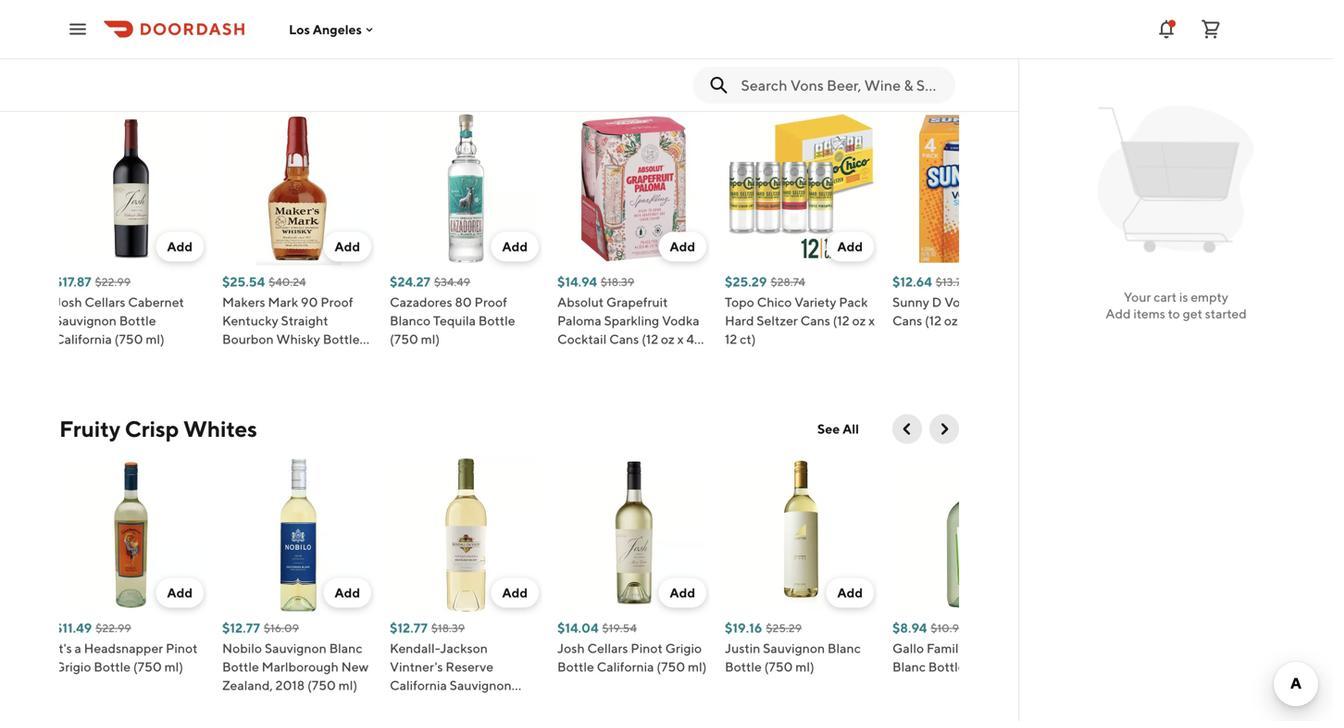 Task type: vqa. For each thing, say whether or not it's contained in the screenshot.
See All for first See All link from the top of the page
yes



Task type: describe. For each thing, give the bounding box(es) containing it.
ml) inside $11.49 $22.99 it's a headsnapper pinot grigio bottle (750 ml)
[[164, 659, 183, 675]]

(750 inside $25.54 $40.24 makers mark 90 proof kentucky straight bourbon whisky bottle (750 ml)
[[222, 350, 251, 365]]

josh for josh cellars pinot grigio bottle california (750 ml)
[[557, 641, 585, 656]]

(12 inside $12.64 $13.79 sunny d vodka seltzer cans (12 oz x 4 ct)
[[925, 313, 942, 328]]

bottle inside $8.94 $10.91 gallo family sauvignon blanc bottle (1.5 l)
[[929, 659, 965, 675]]

california inside $12.77 $18.39 kendall-jackson vintner's reserve california sauvignon blanc (750 ml)
[[390, 678, 447, 693]]

makers
[[222, 294, 265, 310]]

(1.5
[[968, 659, 989, 675]]

$14.04 $19.54 josh cellars pinot grigio bottle california (750 ml)
[[557, 620, 707, 675]]

all for 2nd next button of carousel image from the bottom
[[843, 75, 859, 90]]

vintner's
[[390, 659, 443, 675]]

notification bell image
[[1156, 18, 1178, 40]]

whites
[[183, 416, 257, 442]]

80
[[455, 294, 472, 310]]

oz inside $12.64 $13.79 sunny d vodka seltzer cans (12 oz x 4 ct)
[[944, 313, 958, 328]]

family
[[927, 641, 966, 656]]

justin
[[725, 641, 761, 656]]

$22.99 for see
[[95, 275, 131, 288]]

bottle inside $17.87 $22.99 josh cellars cabernet sauvignon bottle california (750 ml)
[[119, 313, 156, 328]]

get
[[1183, 306, 1203, 321]]

new
[[341, 659, 369, 675]]

$8.94
[[893, 620, 927, 636]]

$14.94
[[557, 274, 597, 289]]

tequila
[[433, 313, 476, 328]]

sauvignon inside the $19.16 $25.29 justin sauvignon blanc bottle (750 ml)
[[763, 641, 825, 656]]

straight
[[281, 313, 328, 328]]

$19.16
[[725, 620, 762, 636]]

$14.04
[[557, 620, 599, 636]]

makers mark 90 proof kentucky straight bourbon whisky bottle (750 ml) image
[[222, 113, 375, 265]]

(750 inside the $19.16 $25.29 justin sauvignon blanc bottle (750 ml)
[[765, 659, 793, 675]]

fruity crisp whites
[[59, 416, 257, 442]]

$24.27
[[390, 274, 431, 289]]

zealand,
[[222, 678, 273, 693]]

ml) inside $25.54 $40.24 makers mark 90 proof kentucky straight bourbon whisky bottle (750 ml)
[[253, 350, 272, 365]]

4 inside $12.64 $13.79 sunny d vodka seltzer cans (12 oz x 4 ct)
[[970, 313, 978, 328]]

x for topo chico variety pack hard seltzer cans (12 oz x 12 ct)
[[869, 313, 875, 328]]

crisp
[[125, 416, 179, 442]]

nobilo
[[222, 641, 262, 656]]

$25.54
[[222, 274, 265, 289]]

sunny
[[893, 294, 930, 310]]

(750 inside $17.87 $22.99 josh cellars cabernet sauvignon bottle california (750 ml)
[[115, 332, 143, 347]]

ct) inside $12.64 $13.79 sunny d vodka seltzer cans (12 oz x 4 ct)
[[980, 313, 996, 328]]

$40.24
[[269, 275, 306, 288]]

cans inside $12.64 $13.79 sunny d vodka seltzer cans (12 oz x 4 ct)
[[893, 313, 923, 328]]

$10.91
[[931, 622, 964, 635]]

nobilo sauvignon blanc bottle marlborough new zealand, 2018 (750 ml) image
[[222, 459, 375, 612]]

proof inside $25.54 $40.24 makers mark 90 proof kentucky straight bourbon whisky bottle (750 ml)
[[321, 294, 353, 310]]

cabernet
[[128, 294, 184, 310]]

2018
[[276, 678, 305, 693]]

bottle inside $12.77 $16.09 nobilo sauvignon blanc bottle marlborough new zealand, 2018 (750 ml)
[[222, 659, 259, 675]]

los angeles button
[[289, 22, 377, 37]]

chico
[[757, 294, 792, 310]]

pinot inside $14.04 $19.54 josh cellars pinot grigio bottle california (750 ml)
[[631, 641, 663, 656]]

fruity
[[59, 416, 120, 442]]

los angeles
[[289, 22, 362, 37]]

add for cazadores 80 proof blanco tequila bottle (750 ml)
[[502, 239, 528, 254]]

bottle inside $14.04 $19.54 josh cellars pinot grigio bottle california (750 ml)
[[557, 659, 594, 675]]

previous button of carousel image for 2nd next button of carousel image from the top of the page
[[898, 420, 917, 438]]

cazadores 80 proof blanco tequila bottle (750 ml) image
[[390, 113, 543, 265]]

kendall-
[[390, 641, 440, 656]]

Search Vons Beer, Wine & Spirits search field
[[741, 75, 941, 95]]

$11.49
[[55, 620, 92, 636]]

blanc inside the $19.16 $25.29 justin sauvignon blanc bottle (750 ml)
[[828, 641, 861, 656]]

blanc inside $8.94 $10.91 gallo family sauvignon blanc bottle (1.5 l)
[[893, 659, 926, 675]]

(750 inside $12.77 $18.39 kendall-jackson vintner's reserve california sauvignon blanc (750 ml)
[[426, 696, 454, 712]]

$22.99 for fruity
[[96, 622, 131, 635]]

$25.29 inside the $19.16 $25.29 justin sauvignon blanc bottle (750 ml)
[[766, 622, 802, 635]]

0 items, open order cart image
[[1200, 18, 1222, 40]]

$28.74
[[771, 275, 806, 288]]

josh cellars cabernet sauvignon bottle california (750 ml) image
[[55, 113, 207, 265]]

los
[[289, 22, 310, 37]]

2 next button of carousel image from the top
[[935, 420, 954, 438]]

oz for absolut grapefruit paloma sparkling vodka cocktail cans (12 oz x 4 ct)
[[661, 332, 675, 347]]

bottle inside $11.49 $22.99 it's a headsnapper pinot grigio bottle (750 ml)
[[94, 659, 131, 675]]

your
[[1124, 289, 1151, 305]]

grapefruit
[[606, 294, 668, 310]]

see all link for 2nd next button of carousel image from the top of the page's "previous button of carousel" image
[[806, 414, 870, 444]]

fruity crisp whites link
[[59, 414, 257, 444]]

ml) inside $17.87 $22.99 josh cellars cabernet sauvignon bottle california (750 ml)
[[146, 332, 165, 347]]

all for 2nd next button of carousel image from the top of the page
[[843, 421, 859, 437]]

vodka inside $14.94 $18.39 absolut grapefruit paloma sparkling vodka cocktail cans (12 oz x 4 ct)
[[662, 313, 700, 328]]

blanc inside $12.77 $18.39 kendall-jackson vintner's reserve california sauvignon blanc (750 ml)
[[390, 696, 423, 712]]

ct) for absolut grapefruit paloma sparkling vodka cocktail cans (12 oz x 4 ct)
[[557, 350, 574, 365]]

(750 inside $14.04 $19.54 josh cellars pinot grigio bottle california (750 ml)
[[657, 659, 685, 675]]

sparkling
[[604, 313, 660, 328]]

$8.94 $10.91 gallo family sauvignon blanc bottle (1.5 l)
[[893, 620, 1030, 675]]

topo chico variety pack hard seltzer cans (12 oz x 12 ct) image
[[725, 113, 878, 265]]

empty retail cart image
[[1089, 93, 1264, 267]]

california for sauvignon
[[55, 332, 112, 347]]

kendall-jackson vintner's reserve california sauvignon blanc (750 ml) image
[[390, 459, 543, 612]]

$12.77 $16.09 nobilo sauvignon blanc bottle marlborough new zealand, 2018 (750 ml)
[[222, 620, 369, 693]]

california for grigio
[[597, 659, 654, 675]]

bottle inside $24.27 $34.49 cazadores 80 proof blanco tequila bottle (750 ml)
[[479, 313, 515, 328]]

add for topo chico variety pack hard seltzer cans (12 oz x 12 ct)
[[838, 239, 863, 254]]

blanco
[[390, 313, 431, 328]]

bottle inside the $19.16 $25.29 justin sauvignon blanc bottle (750 ml)
[[725, 659, 762, 675]]

whisky
[[276, 332, 320, 347]]

blanc inside $12.77 $16.09 nobilo sauvignon blanc bottle marlborough new zealand, 2018 (750 ml)
[[329, 641, 363, 656]]

$34.49
[[434, 275, 470, 288]]

d
[[932, 294, 942, 310]]

cocktail
[[557, 332, 607, 347]]

$14.94 $18.39 absolut grapefruit paloma sparkling vodka cocktail cans (12 oz x 4 ct)
[[557, 274, 700, 365]]

open menu image
[[67, 18, 89, 40]]

cazadores
[[390, 294, 452, 310]]

oz for topo chico variety pack hard seltzer cans (12 oz x 12 ct)
[[852, 313, 866, 328]]

(750 inside $24.27 $34.49 cazadores 80 proof blanco tequila bottle (750 ml)
[[390, 332, 418, 347]]

started
[[1205, 306, 1247, 321]]

$19.16 $25.29 justin sauvignon blanc bottle (750 ml)
[[725, 620, 861, 675]]

add for justin sauvignon blanc bottle (750 ml)
[[838, 585, 863, 601]]

add for it's a headsnapper pinot grigio bottle (750 ml)
[[167, 585, 193, 601]]

$24.27 $34.49 cazadores 80 proof blanco tequila bottle (750 ml)
[[390, 274, 515, 347]]

$18.39 for jackson
[[431, 622, 465, 635]]



Task type: locate. For each thing, give the bounding box(es) containing it.
0 vertical spatial cellars
[[85, 294, 125, 310]]

mark
[[268, 294, 298, 310]]

(12 down sparkling
[[642, 332, 659, 347]]

$11.49 $22.99 it's a headsnapper pinot grigio bottle (750 ml)
[[55, 620, 198, 675]]

bottle down headsnapper
[[94, 659, 131, 675]]

add for josh cellars cabernet sauvignon bottle california (750 ml)
[[167, 239, 193, 254]]

1 horizontal spatial (12
[[833, 313, 850, 328]]

vodka
[[945, 294, 982, 310], [662, 313, 700, 328]]

$12.64 $13.79 sunny d vodka seltzer cans (12 oz x 4 ct)
[[893, 274, 1026, 328]]

ct)
[[980, 313, 996, 328], [740, 332, 756, 347], [557, 350, 574, 365]]

1 vertical spatial ct)
[[740, 332, 756, 347]]

2 proof from the left
[[475, 294, 507, 310]]

vodka down 'grapefruit'
[[662, 313, 700, 328]]

$17.87 $22.99 josh cellars cabernet sauvignon bottle california (750 ml)
[[55, 274, 184, 347]]

0 vertical spatial see all link
[[806, 68, 870, 98]]

1 horizontal spatial california
[[390, 678, 447, 693]]

california down the $17.87
[[55, 332, 112, 347]]

cans down sunny
[[893, 313, 923, 328]]

josh down $14.04
[[557, 641, 585, 656]]

4
[[970, 313, 978, 328], [687, 332, 694, 347]]

gallo
[[893, 641, 924, 656]]

sauvignon inside $8.94 $10.91 gallo family sauvignon blanc bottle (1.5 l)
[[968, 641, 1030, 656]]

0 vertical spatial seltzer
[[985, 294, 1026, 310]]

$22.99 right the $17.87
[[95, 275, 131, 288]]

2 all from the top
[[843, 421, 859, 437]]

1 pinot from the left
[[166, 641, 198, 656]]

0 horizontal spatial pinot
[[166, 641, 198, 656]]

1 vertical spatial $25.29
[[766, 622, 802, 635]]

$18.39 up 'grapefruit'
[[601, 275, 635, 288]]

2 see from the top
[[818, 421, 840, 437]]

cans for hard
[[801, 313, 830, 328]]

1 vertical spatial next button of carousel image
[[935, 420, 954, 438]]

1 vertical spatial $22.99
[[96, 622, 131, 635]]

seltzer down chico
[[757, 313, 798, 328]]

cans for vodka
[[609, 332, 639, 347]]

1 horizontal spatial $18.39
[[601, 275, 635, 288]]

cellars for $17.87
[[85, 294, 125, 310]]

ct) for topo chico variety pack hard seltzer cans (12 oz x 12 ct)
[[740, 332, 756, 347]]

bottle inside $25.54 $40.24 makers mark 90 proof kentucky straight bourbon whisky bottle (750 ml)
[[323, 332, 360, 347]]

2 horizontal spatial ct)
[[980, 313, 996, 328]]

seltzer inside "$25.29 $28.74 topo chico variety pack hard seltzer cans (12 oz x 12 ct)"
[[757, 313, 798, 328]]

ml) inside the $19.16 $25.29 justin sauvignon blanc bottle (750 ml)
[[796, 659, 815, 675]]

ml) inside $12.77 $18.39 kendall-jackson vintner's reserve california sauvignon blanc (750 ml)
[[457, 696, 476, 712]]

a
[[75, 641, 81, 656]]

oz down 'grapefruit'
[[661, 332, 675, 347]]

1 proof from the left
[[321, 294, 353, 310]]

add
[[167, 239, 193, 254], [335, 239, 360, 254], [502, 239, 528, 254], [670, 239, 695, 254], [838, 239, 863, 254], [1106, 306, 1131, 321], [167, 585, 193, 601], [335, 585, 360, 601], [502, 585, 528, 601], [670, 585, 695, 601], [838, 585, 863, 601]]

1 horizontal spatial proof
[[475, 294, 507, 310]]

pinot
[[166, 641, 198, 656], [631, 641, 663, 656]]

$25.29 right $19.16
[[766, 622, 802, 635]]

$12.77 inside $12.77 $18.39 kendall-jackson vintner's reserve california sauvignon blanc (750 ml)
[[390, 620, 428, 636]]

bourbon
[[222, 332, 274, 347]]

sauvignon inside $12.77 $16.09 nobilo sauvignon blanc bottle marlborough new zealand, 2018 (750 ml)
[[265, 641, 327, 656]]

is
[[1180, 289, 1188, 305]]

next button of carousel image
[[935, 74, 954, 92], [935, 420, 954, 438]]

topo
[[725, 294, 755, 310]]

josh down the $17.87
[[55, 294, 82, 310]]

paloma
[[557, 313, 602, 328]]

bottle down nobilo
[[222, 659, 259, 675]]

seltzer right d
[[985, 294, 1026, 310]]

1 vertical spatial california
[[597, 659, 654, 675]]

headsnapper
[[84, 641, 163, 656]]

$12.77
[[222, 620, 260, 636], [390, 620, 428, 636]]

proof right 80
[[475, 294, 507, 310]]

$18.39 inside $14.94 $18.39 absolut grapefruit paloma sparkling vodka cocktail cans (12 oz x 4 ct)
[[601, 275, 635, 288]]

california
[[55, 332, 112, 347], [597, 659, 654, 675], [390, 678, 447, 693]]

add for makers mark 90 proof kentucky straight bourbon whisky bottle (750 ml)
[[335, 239, 360, 254]]

it's a headsnapper pinot grigio bottle (750 ml) image
[[55, 459, 207, 612]]

2 see all link from the top
[[806, 414, 870, 444]]

blanc left gallo
[[828, 641, 861, 656]]

pinot inside $11.49 $22.99 it's a headsnapper pinot grigio bottle (750 ml)
[[166, 641, 198, 656]]

bottle down the justin
[[725, 659, 762, 675]]

add for kendall-jackson vintner's reserve california sauvignon blanc (750 ml)
[[502, 585, 528, 601]]

$12.77 for kendall-jackson vintner's reserve california sauvignon blanc (750 ml)
[[390, 620, 428, 636]]

angeles
[[313, 22, 362, 37]]

2 horizontal spatial (12
[[925, 313, 942, 328]]

bottle down $14.04
[[557, 659, 594, 675]]

sauvignon inside $12.77 $18.39 kendall-jackson vintner's reserve california sauvignon blanc (750 ml)
[[450, 678, 512, 693]]

1 horizontal spatial cellars
[[587, 641, 628, 656]]

reserve
[[446, 659, 494, 675]]

absolut grapefruit paloma sparkling vodka cocktail cans (12 oz x 4 ct) image
[[557, 113, 710, 265]]

josh for josh cellars cabernet sauvignon bottle california (750 ml)
[[55, 294, 82, 310]]

4 inside $14.94 $18.39 absolut grapefruit paloma sparkling vodka cocktail cans (12 oz x 4 ct)
[[687, 332, 694, 347]]

see all link
[[806, 68, 870, 98], [806, 414, 870, 444]]

cellars inside $17.87 $22.99 josh cellars cabernet sauvignon bottle california (750 ml)
[[85, 294, 125, 310]]

0 vertical spatial california
[[55, 332, 112, 347]]

oz down pack at the top of page
[[852, 313, 866, 328]]

0 horizontal spatial $12.77
[[222, 620, 260, 636]]

$12.77 up nobilo
[[222, 620, 260, 636]]

vodka inside $12.64 $13.79 sunny d vodka seltzer cans (12 oz x 4 ct)
[[945, 294, 982, 310]]

see
[[818, 75, 840, 90], [818, 421, 840, 437]]

x inside "$25.29 $28.74 topo chico variety pack hard seltzer cans (12 oz x 12 ct)"
[[869, 313, 875, 328]]

1 $12.77 from the left
[[222, 620, 260, 636]]

blanc down gallo
[[893, 659, 926, 675]]

l)
[[991, 659, 1003, 675]]

1 vertical spatial 4
[[687, 332, 694, 347]]

oz inside $14.94 $18.39 absolut grapefruit paloma sparkling vodka cocktail cans (12 oz x 4 ct)
[[661, 332, 675, 347]]

1 vertical spatial see
[[818, 421, 840, 437]]

$18.39 up jackson
[[431, 622, 465, 635]]

bottle down family
[[929, 659, 965, 675]]

2 previous button of carousel image from the top
[[898, 420, 917, 438]]

$12.64
[[893, 274, 932, 289]]

0 vertical spatial 4
[[970, 313, 978, 328]]

ml) inside $24.27 $34.49 cazadores 80 proof blanco tequila bottle (750 ml)
[[421, 332, 440, 347]]

cans down variety
[[801, 313, 830, 328]]

2 vertical spatial ct)
[[557, 350, 574, 365]]

ml)
[[146, 332, 165, 347], [421, 332, 440, 347], [253, 350, 272, 365], [164, 659, 183, 675], [688, 659, 707, 675], [796, 659, 815, 675], [339, 678, 358, 693], [457, 696, 476, 712]]

cellars for $14.04
[[587, 641, 628, 656]]

1 horizontal spatial pinot
[[631, 641, 663, 656]]

cans
[[801, 313, 830, 328], [893, 313, 923, 328], [609, 332, 639, 347]]

hard
[[725, 313, 754, 328]]

$12.77 inside $12.77 $16.09 nobilo sauvignon blanc bottle marlborough new zealand, 2018 (750 ml)
[[222, 620, 260, 636]]

2 $12.77 from the left
[[390, 620, 428, 636]]

1 vertical spatial all
[[843, 421, 859, 437]]

cellars down the $17.87
[[85, 294, 125, 310]]

0 vertical spatial see all
[[818, 75, 859, 90]]

bottle down straight
[[323, 332, 360, 347]]

2 pinot from the left
[[631, 641, 663, 656]]

previous button of carousel image for 2nd next button of carousel image from the bottom
[[898, 74, 917, 92]]

(12 down pack at the top of page
[[833, 313, 850, 328]]

$25.29 up topo
[[725, 274, 767, 289]]

$18.39
[[601, 275, 635, 288], [431, 622, 465, 635]]

grigio inside $14.04 $19.54 josh cellars pinot grigio bottle california (750 ml)
[[665, 641, 702, 656]]

1 horizontal spatial oz
[[852, 313, 866, 328]]

$16.09
[[264, 622, 299, 635]]

(12 inside "$25.29 $28.74 topo chico variety pack hard seltzer cans (12 oz x 12 ct)"
[[833, 313, 850, 328]]

0 horizontal spatial x
[[677, 332, 684, 347]]

it's
[[55, 641, 72, 656]]

ct) inside "$25.29 $28.74 topo chico variety pack hard seltzer cans (12 oz x 12 ct)"
[[740, 332, 756, 347]]

proof right 90
[[321, 294, 353, 310]]

bottle right tequila
[[479, 313, 515, 328]]

$19.54
[[602, 622, 637, 635]]

0 horizontal spatial vodka
[[662, 313, 700, 328]]

absolut
[[557, 294, 604, 310]]

0 vertical spatial all
[[843, 75, 859, 90]]

grigio left the justin
[[665, 641, 702, 656]]

0 horizontal spatial proof
[[321, 294, 353, 310]]

2 horizontal spatial cans
[[893, 313, 923, 328]]

1 horizontal spatial vodka
[[945, 294, 982, 310]]

variety
[[795, 294, 837, 310]]

sauvignon up marlborough
[[265, 641, 327, 656]]

x inside $12.64 $13.79 sunny d vodka seltzer cans (12 oz x 4 ct)
[[961, 313, 967, 328]]

see all
[[818, 75, 859, 90], [818, 421, 859, 437]]

0 horizontal spatial seltzer
[[757, 313, 798, 328]]

justin sauvignon blanc bottle (750 ml) image
[[725, 459, 878, 612]]

$22.99 inside $17.87 $22.99 josh cellars cabernet sauvignon bottle california (750 ml)
[[95, 275, 131, 288]]

2 see all from the top
[[818, 421, 859, 437]]

sauvignon up l)
[[968, 641, 1030, 656]]

california down $19.54
[[597, 659, 654, 675]]

$12.77 for nobilo sauvignon blanc bottle marlborough new zealand, 2018 (750 ml)
[[222, 620, 260, 636]]

sauvignon down reserve
[[450, 678, 512, 693]]

0 vertical spatial next button of carousel image
[[935, 74, 954, 92]]

0 vertical spatial grigio
[[665, 641, 702, 656]]

oz
[[852, 313, 866, 328], [944, 313, 958, 328], [661, 332, 675, 347]]

josh inside $17.87 $22.99 josh cellars cabernet sauvignon bottle california (750 ml)
[[55, 294, 82, 310]]

1 previous button of carousel image from the top
[[898, 74, 917, 92]]

seltzer
[[985, 294, 1026, 310], [757, 313, 798, 328]]

cans inside $14.94 $18.39 absolut grapefruit paloma sparkling vodka cocktail cans (12 oz x 4 ct)
[[609, 332, 639, 347]]

2 horizontal spatial oz
[[944, 313, 958, 328]]

pinot right headsnapper
[[166, 641, 198, 656]]

proof inside $24.27 $34.49 cazadores 80 proof blanco tequila bottle (750 ml)
[[475, 294, 507, 310]]

0 vertical spatial vodka
[[945, 294, 982, 310]]

1 see all from the top
[[818, 75, 859, 90]]

0 horizontal spatial 4
[[687, 332, 694, 347]]

cart
[[1154, 289, 1177, 305]]

oz inside "$25.29 $28.74 topo chico variety pack hard seltzer cans (12 oz x 12 ct)"
[[852, 313, 866, 328]]

ct) inside $14.94 $18.39 absolut grapefruit paloma sparkling vodka cocktail cans (12 oz x 4 ct)
[[557, 350, 574, 365]]

0 vertical spatial $18.39
[[601, 275, 635, 288]]

0 horizontal spatial california
[[55, 332, 112, 347]]

0 vertical spatial previous button of carousel image
[[898, 74, 917, 92]]

0 horizontal spatial josh
[[55, 294, 82, 310]]

90
[[301, 294, 318, 310]]

ml) inside $12.77 $16.09 nobilo sauvignon blanc bottle marlborough new zealand, 2018 (750 ml)
[[339, 678, 358, 693]]

see all link for "previous button of carousel" image related to 2nd next button of carousel image from the bottom
[[806, 68, 870, 98]]

$18.39 inside $12.77 $18.39 kendall-jackson vintner's reserve california sauvignon blanc (750 ml)
[[431, 622, 465, 635]]

ml) inside $14.04 $19.54 josh cellars pinot grigio bottle california (750 ml)
[[688, 659, 707, 675]]

0 horizontal spatial $18.39
[[431, 622, 465, 635]]

josh inside $14.04 $19.54 josh cellars pinot grigio bottle california (750 ml)
[[557, 641, 585, 656]]

0 horizontal spatial grigio
[[55, 659, 91, 675]]

(12 inside $14.94 $18.39 absolut grapefruit paloma sparkling vodka cocktail cans (12 oz x 4 ct)
[[642, 332, 659, 347]]

1 horizontal spatial ct)
[[740, 332, 756, 347]]

1 horizontal spatial 4
[[970, 313, 978, 328]]

add button
[[156, 232, 204, 262], [156, 232, 204, 262], [324, 232, 371, 262], [324, 232, 371, 262], [491, 232, 539, 262], [491, 232, 539, 262], [659, 232, 707, 262], [659, 232, 707, 262], [826, 232, 874, 262], [826, 232, 874, 262], [156, 578, 204, 608], [156, 578, 204, 608], [324, 578, 371, 608], [324, 578, 371, 608], [491, 578, 539, 608], [491, 578, 539, 608], [659, 578, 707, 608], [659, 578, 707, 608], [826, 578, 874, 608], [826, 578, 874, 608]]

all
[[843, 75, 859, 90], [843, 421, 859, 437]]

(750 inside $12.77 $16.09 nobilo sauvignon blanc bottle marlborough new zealand, 2018 (750 ml)
[[307, 678, 336, 693]]

$18.39 for grapefruit
[[601, 275, 635, 288]]

$22.99 up headsnapper
[[96, 622, 131, 635]]

0 horizontal spatial ct)
[[557, 350, 574, 365]]

1 horizontal spatial seltzer
[[985, 294, 1026, 310]]

$22.99
[[95, 275, 131, 288], [96, 622, 131, 635]]

(12 for absolut grapefruit paloma sparkling vodka cocktail cans (12 oz x 4 ct)
[[642, 332, 659, 347]]

1 vertical spatial see all
[[818, 421, 859, 437]]

0 vertical spatial $25.29
[[725, 274, 767, 289]]

cellars
[[85, 294, 125, 310], [587, 641, 628, 656]]

josh cellars pinot grigio bottle california (750 ml) image
[[557, 459, 710, 612]]

$12.77 up kendall-
[[390, 620, 428, 636]]

pack
[[839, 294, 868, 310]]

0 vertical spatial josh
[[55, 294, 82, 310]]

1 horizontal spatial grigio
[[665, 641, 702, 656]]

$25.29 inside "$25.29 $28.74 topo chico variety pack hard seltzer cans (12 oz x 12 ct)"
[[725, 274, 767, 289]]

blanc up new
[[329, 641, 363, 656]]

add for absolut grapefruit paloma sparkling vodka cocktail cans (12 oz x 4 ct)
[[670, 239, 695, 254]]

1 see all link from the top
[[806, 68, 870, 98]]

1 horizontal spatial x
[[869, 313, 875, 328]]

x
[[869, 313, 875, 328], [961, 313, 967, 328], [677, 332, 684, 347]]

your cart is empty add items to get started
[[1106, 289, 1247, 321]]

sauvignon down the $17.87
[[55, 313, 117, 328]]

1 vertical spatial cellars
[[587, 641, 628, 656]]

1 all from the top
[[843, 75, 859, 90]]

vodka down $13.79
[[945, 294, 982, 310]]

empty
[[1191, 289, 1229, 305]]

see for 2nd next button of carousel image from the top of the page
[[818, 421, 840, 437]]

see for 2nd next button of carousel image from the bottom
[[818, 75, 840, 90]]

12
[[725, 332, 737, 347]]

1 vertical spatial josh
[[557, 641, 585, 656]]

0 horizontal spatial (12
[[642, 332, 659, 347]]

blanc
[[329, 641, 363, 656], [828, 641, 861, 656], [893, 659, 926, 675], [390, 696, 423, 712]]

0 vertical spatial $22.99
[[95, 275, 131, 288]]

cans down sparkling
[[609, 332, 639, 347]]

grigio
[[665, 641, 702, 656], [55, 659, 91, 675]]

sauvignon
[[55, 313, 117, 328], [265, 641, 327, 656], [763, 641, 825, 656], [968, 641, 1030, 656], [450, 678, 512, 693]]

$25.29 $28.74 topo chico variety pack hard seltzer cans (12 oz x 12 ct)
[[725, 274, 875, 347]]

pinot down $19.54
[[631, 641, 663, 656]]

2 horizontal spatial x
[[961, 313, 967, 328]]

items
[[1134, 306, 1166, 321]]

1 see from the top
[[818, 75, 840, 90]]

$13.79
[[936, 275, 969, 288]]

$25.29
[[725, 274, 767, 289], [766, 622, 802, 635]]

(750 inside $11.49 $22.99 it's a headsnapper pinot grigio bottle (750 ml)
[[133, 659, 162, 675]]

oz down $13.79
[[944, 313, 958, 328]]

jackson
[[440, 641, 488, 656]]

add for nobilo sauvignon blanc bottle marlborough new zealand, 2018 (750 ml)
[[335, 585, 360, 601]]

california down vintner's
[[390, 678, 447, 693]]

1 horizontal spatial $12.77
[[390, 620, 428, 636]]

0 vertical spatial see
[[818, 75, 840, 90]]

1 horizontal spatial cans
[[801, 313, 830, 328]]

grigio down 'a'
[[55, 659, 91, 675]]

add for josh cellars pinot grigio bottle california (750 ml)
[[670, 585, 695, 601]]

0 horizontal spatial cans
[[609, 332, 639, 347]]

previous button of carousel image
[[898, 74, 917, 92], [898, 420, 917, 438]]

1 vertical spatial $18.39
[[431, 622, 465, 635]]

california inside $17.87 $22.99 josh cellars cabernet sauvignon bottle california (750 ml)
[[55, 332, 112, 347]]

$17.87
[[55, 274, 91, 289]]

add inside the your cart is empty add items to get started
[[1106, 306, 1131, 321]]

1 horizontal spatial josh
[[557, 641, 585, 656]]

(12 down d
[[925, 313, 942, 328]]

x for absolut grapefruit paloma sparkling vodka cocktail cans (12 oz x 4 ct)
[[677, 332, 684, 347]]

$12.77 $18.39 kendall-jackson vintner's reserve california sauvignon blanc (750 ml)
[[390, 620, 512, 712]]

$22.99 inside $11.49 $22.99 it's a headsnapper pinot grigio bottle (750 ml)
[[96, 622, 131, 635]]

1 vertical spatial vodka
[[662, 313, 700, 328]]

kentucky
[[222, 313, 279, 328]]

2 horizontal spatial california
[[597, 659, 654, 675]]

1 vertical spatial see all link
[[806, 414, 870, 444]]

seltzer inside $12.64 $13.79 sunny d vodka seltzer cans (12 oz x 4 ct)
[[985, 294, 1026, 310]]

grigio inside $11.49 $22.99 it's a headsnapper pinot grigio bottle (750 ml)
[[55, 659, 91, 675]]

california inside $14.04 $19.54 josh cellars pinot grigio bottle california (750 ml)
[[597, 659, 654, 675]]

cellars down $19.54
[[587, 641, 628, 656]]

cellars inside $14.04 $19.54 josh cellars pinot grigio bottle california (750 ml)
[[587, 641, 628, 656]]

bottle down cabernet
[[119, 313, 156, 328]]

cans inside "$25.29 $28.74 topo chico variety pack hard seltzer cans (12 oz x 12 ct)"
[[801, 313, 830, 328]]

0 horizontal spatial oz
[[661, 332, 675, 347]]

1 vertical spatial grigio
[[55, 659, 91, 675]]

sauvignon inside $17.87 $22.99 josh cellars cabernet sauvignon bottle california (750 ml)
[[55, 313, 117, 328]]

0 vertical spatial ct)
[[980, 313, 996, 328]]

bottle
[[119, 313, 156, 328], [479, 313, 515, 328], [323, 332, 360, 347], [94, 659, 131, 675], [222, 659, 259, 675], [557, 659, 594, 675], [725, 659, 762, 675], [929, 659, 965, 675]]

to
[[1168, 306, 1181, 321]]

$25.54 $40.24 makers mark 90 proof kentucky straight bourbon whisky bottle (750 ml)
[[222, 274, 360, 365]]

josh
[[55, 294, 82, 310], [557, 641, 585, 656]]

blanc down vintner's
[[390, 696, 423, 712]]

2 vertical spatial california
[[390, 678, 447, 693]]

1 next button of carousel image from the top
[[935, 74, 954, 92]]

x inside $14.94 $18.39 absolut grapefruit paloma sparkling vodka cocktail cans (12 oz x 4 ct)
[[677, 332, 684, 347]]

marlborough
[[262, 659, 339, 675]]

0 horizontal spatial cellars
[[85, 294, 125, 310]]

(12 for topo chico variety pack hard seltzer cans (12 oz x 12 ct)
[[833, 313, 850, 328]]

1 vertical spatial seltzer
[[757, 313, 798, 328]]

sauvignon right the justin
[[763, 641, 825, 656]]

1 vertical spatial previous button of carousel image
[[898, 420, 917, 438]]



